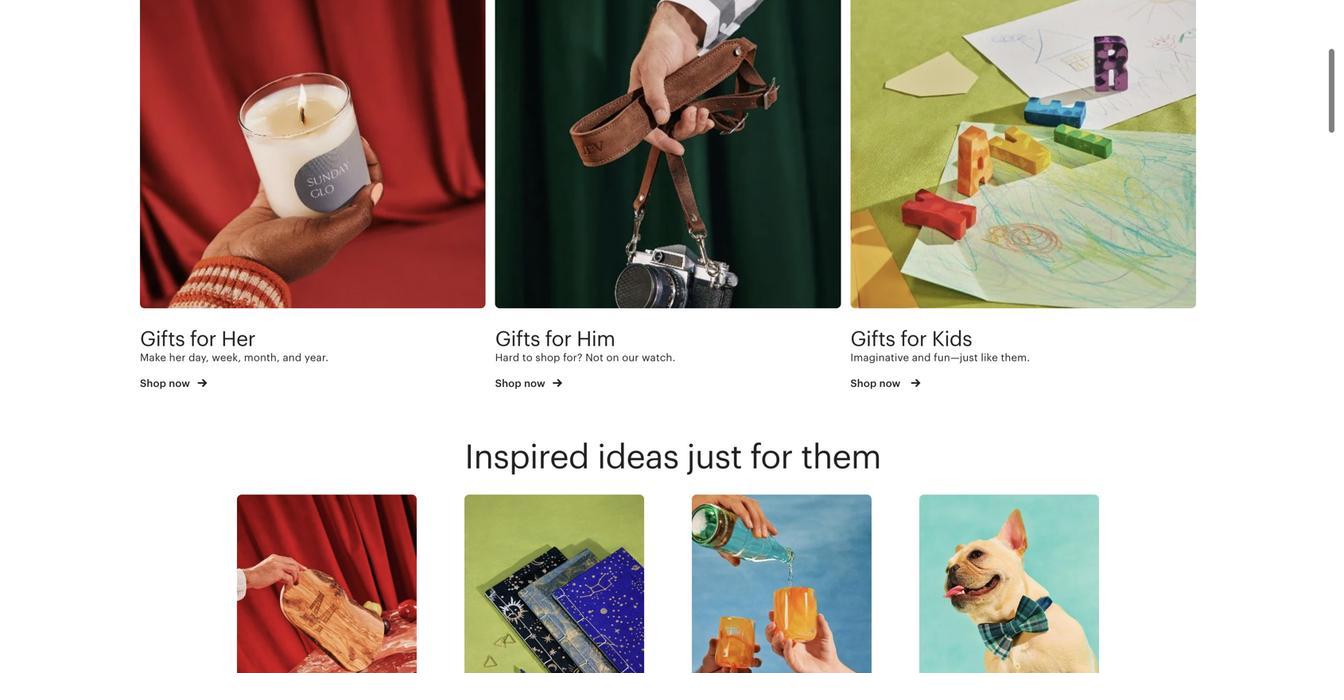 Task type: locate. For each thing, give the bounding box(es) containing it.
for inside gifts for kids imaginative and fun—just like them.
[[900, 327, 927, 351]]

gifts for him image
[[495, 0, 841, 309]]

shop
[[140, 378, 166, 390], [495, 378, 522, 390], [851, 378, 877, 390]]

week,
[[212, 352, 241, 364]]

2 horizontal spatial shop
[[851, 378, 877, 390]]

for
[[190, 327, 216, 351], [545, 327, 572, 351], [900, 327, 927, 351], [750, 438, 793, 476]]

now down to
[[524, 378, 545, 390]]

1 horizontal spatial shop
[[495, 378, 522, 390]]

shop down hard
[[495, 378, 522, 390]]

shop for gifts for kids
[[851, 378, 877, 390]]

shop now for gifts for him
[[495, 378, 548, 390]]

3 shop from the left
[[851, 378, 877, 390]]

and inside gifts for kids imaginative and fun—just like them.
[[912, 352, 931, 364]]

gifts for kids image
[[851, 0, 1196, 309]]

3 shop now from the left
[[851, 378, 903, 390]]

shop down 'make'
[[140, 378, 166, 390]]

gifts for teachers image
[[465, 495, 644, 674]]

and inside the gifts for her make her day, week, month, and year.
[[283, 352, 302, 364]]

fun—just
[[934, 352, 978, 364]]

and
[[283, 352, 302, 364], [912, 352, 931, 364]]

1 and from the left
[[283, 352, 302, 364]]

1 gifts from the left
[[140, 327, 185, 351]]

now
[[169, 378, 190, 390], [524, 378, 545, 390], [879, 378, 901, 390]]

gifts for her image
[[140, 0, 486, 309]]

0 horizontal spatial now
[[169, 378, 190, 390]]

shop for gifts for her
[[140, 378, 166, 390]]

for left kids
[[900, 327, 927, 351]]

her
[[221, 327, 255, 351]]

inspired ideas just for them
[[465, 438, 881, 476]]

1 horizontal spatial shop now
[[495, 378, 548, 390]]

gifts up to
[[495, 327, 540, 351]]

3 now from the left
[[879, 378, 901, 390]]

2 horizontal spatial gifts
[[851, 327, 895, 351]]

2 shop now from the left
[[495, 378, 548, 390]]

gifts for gifts for kids
[[851, 327, 895, 351]]

and left fun—just
[[912, 352, 931, 364]]

gifts inside gifts for kids imaginative and fun—just like them.
[[851, 327, 895, 351]]

gifts
[[140, 327, 185, 351], [495, 327, 540, 351], [851, 327, 895, 351]]

inspired
[[465, 438, 589, 476]]

2 shop from the left
[[495, 378, 522, 390]]

for up day,
[[190, 327, 216, 351]]

kids
[[932, 327, 972, 351]]

shop down "imaginative" on the bottom right of the page
[[851, 378, 877, 390]]

2 gifts from the left
[[495, 327, 540, 351]]

imaginative
[[851, 352, 909, 364]]

shop now down to
[[495, 378, 548, 390]]

2 horizontal spatial shop now
[[851, 378, 903, 390]]

now for gifts for her
[[169, 378, 190, 390]]

2 and from the left
[[912, 352, 931, 364]]

now for gifts for kids
[[879, 378, 901, 390]]

gifts inside gifts for him hard to shop for? not on our watch.
[[495, 327, 540, 351]]

for for kids
[[900, 327, 927, 351]]

for inside the gifts for her make her day, week, month, and year.
[[190, 327, 216, 351]]

gifts for pets image
[[920, 495, 1099, 674]]

1 shop now from the left
[[140, 378, 193, 390]]

0 horizontal spatial and
[[283, 352, 302, 364]]

1 now from the left
[[169, 378, 190, 390]]

for up shop
[[545, 327, 572, 351]]

1 horizontal spatial now
[[524, 378, 545, 390]]

and left year. at the left bottom of page
[[283, 352, 302, 364]]

now down "imaginative" on the bottom right of the page
[[879, 378, 901, 390]]

gifts for gifts for her
[[140, 327, 185, 351]]

2 horizontal spatial now
[[879, 378, 901, 390]]

shop now down her
[[140, 378, 193, 390]]

2 now from the left
[[524, 378, 545, 390]]

gifts inside the gifts for her make her day, week, month, and year.
[[140, 327, 185, 351]]

0 horizontal spatial shop
[[140, 378, 166, 390]]

3 gifts from the left
[[851, 327, 895, 351]]

for for him
[[545, 327, 572, 351]]

0 horizontal spatial shop now
[[140, 378, 193, 390]]

shop now
[[140, 378, 193, 390], [495, 378, 548, 390], [851, 378, 903, 390]]

now down her
[[169, 378, 190, 390]]

now for gifts for him
[[524, 378, 545, 390]]

1 horizontal spatial and
[[912, 352, 931, 364]]

for inside gifts for him hard to shop for? not on our watch.
[[545, 327, 572, 351]]

them.
[[1001, 352, 1030, 364]]

month,
[[244, 352, 280, 364]]

1 shop from the left
[[140, 378, 166, 390]]

1 horizontal spatial gifts
[[495, 327, 540, 351]]

gifts up 'make'
[[140, 327, 185, 351]]

shop now down "imaginative" on the bottom right of the page
[[851, 378, 903, 390]]

gifts for couples image
[[237, 495, 417, 674]]

gifts up "imaginative" on the bottom right of the page
[[851, 327, 895, 351]]

our
[[622, 352, 639, 364]]

0 horizontal spatial gifts
[[140, 327, 185, 351]]



Task type: describe. For each thing, give the bounding box(es) containing it.
on
[[606, 352, 619, 364]]

shop now for gifts for her
[[140, 378, 193, 390]]

gifts for gifts for him
[[495, 327, 540, 351]]

shop
[[536, 352, 560, 364]]

her
[[169, 352, 186, 364]]

gifts for him hard to shop for? not on our watch.
[[495, 327, 676, 364]]

for right just
[[750, 438, 793, 476]]

watch.
[[642, 352, 676, 364]]

just
[[687, 438, 742, 476]]

to
[[522, 352, 533, 364]]

day,
[[189, 352, 209, 364]]

shop for gifts for him
[[495, 378, 522, 390]]

like
[[981, 352, 998, 364]]

for for her
[[190, 327, 216, 351]]

ideas
[[597, 438, 679, 476]]

gifts for her make her day, week, month, and year.
[[140, 327, 329, 364]]

year.
[[305, 352, 329, 364]]

hard
[[495, 352, 520, 364]]

for?
[[563, 352, 583, 364]]

gifts for kids imaginative and fun—just like them.
[[851, 327, 1030, 364]]

make
[[140, 352, 166, 364]]

them
[[801, 438, 881, 476]]

gifts for friends image
[[692, 495, 872, 674]]

shop now for gifts for kids
[[851, 378, 903, 390]]

him
[[577, 327, 615, 351]]

not
[[586, 352, 604, 364]]



Task type: vqa. For each thing, say whether or not it's contained in the screenshot.
topmost 830
no



